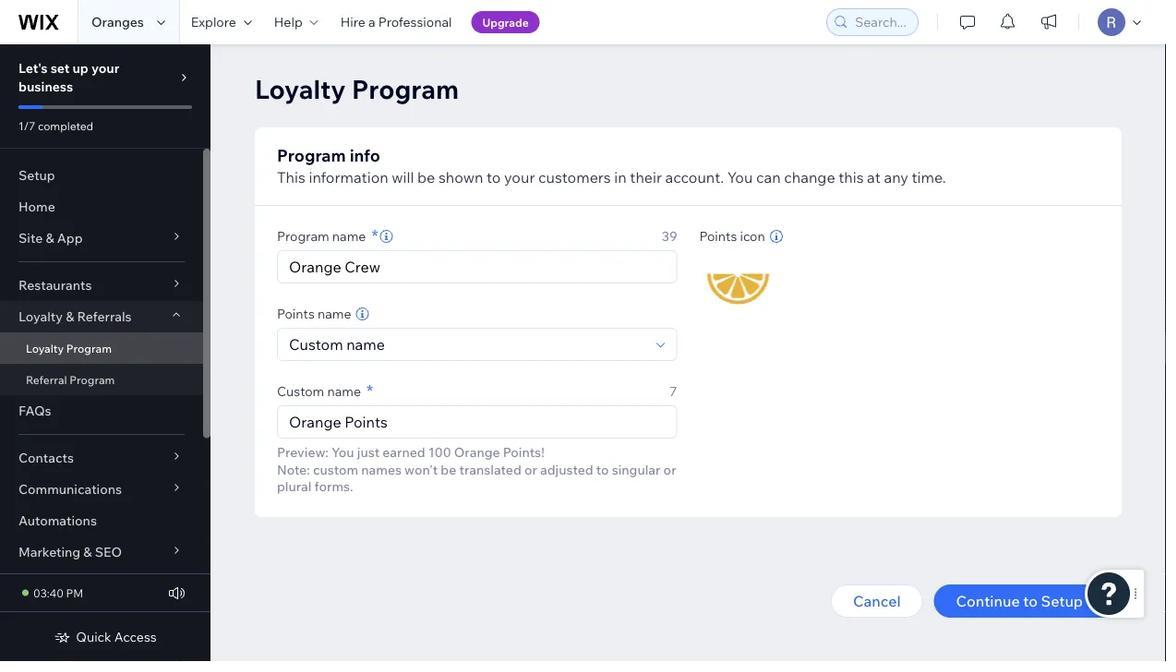 Task type: vqa. For each thing, say whether or not it's contained in the screenshot.
the custom
yes



Task type: describe. For each thing, give the bounding box(es) containing it.
business
[[18, 79, 73, 95]]

1 or from the left
[[525, 461, 537, 478]]

contacts
[[18, 450, 74, 466]]

Search... field
[[850, 9, 913, 35]]

automations
[[18, 513, 97, 529]]

custom
[[313, 461, 359, 478]]

setup link
[[0, 160, 203, 191]]

shown
[[439, 168, 484, 187]]

cancel button
[[831, 585, 923, 618]]

loyalty & referrals
[[18, 309, 132, 325]]

0 vertical spatial loyalty
[[255, 73, 346, 105]]

faqs
[[18, 403, 51, 419]]

points for 39
[[700, 228, 737, 244]]

communications
[[18, 481, 122, 497]]

translated
[[460, 461, 522, 478]]

preview:
[[277, 444, 329, 460]]

2 or from the left
[[664, 461, 677, 478]]

1/7 completed
[[18, 119, 93, 133]]

singular
[[612, 461, 661, 478]]

pm
[[66, 586, 83, 600]]

can
[[756, 168, 781, 187]]

points!
[[503, 444, 545, 460]]

home link
[[0, 191, 203, 223]]

names
[[361, 461, 402, 478]]

set
[[51, 60, 70, 76]]

* for program name *
[[372, 225, 378, 246]]

site & app button
[[0, 223, 203, 254]]

their
[[630, 168, 662, 187]]

100
[[429, 444, 451, 460]]

program info this information will be shown to your customers in their account. you can change this at any time.
[[277, 145, 947, 187]]

continue to setup
[[957, 592, 1084, 611]]

referral program
[[26, 373, 115, 387]]

03:40
[[33, 586, 64, 600]]

let's set up your business
[[18, 60, 119, 95]]

marketing & seo
[[18, 544, 122, 560]]

referrals
[[77, 309, 132, 325]]

Custom name text field
[[284, 406, 671, 438]]

upgrade button
[[472, 11, 540, 33]]

program up referral program link
[[66, 341, 112, 355]]

1/7
[[18, 119, 35, 133]]

help button
[[263, 0, 329, 44]]

program down hire a professional link
[[352, 73, 459, 105]]

orange
[[454, 444, 500, 460]]

name for points name
[[318, 306, 351, 322]]

quick
[[76, 629, 111, 645]]

at
[[868, 168, 881, 187]]

loyalty program link
[[0, 333, 203, 364]]

contacts button
[[0, 442, 203, 474]]

you inside program info this information will be shown to your customers in their account. you can change this at any time.
[[728, 168, 753, 187]]

continue
[[957, 592, 1020, 611]]

custom
[[277, 383, 324, 400]]

hire a professional
[[341, 14, 452, 30]]

hire a professional link
[[329, 0, 463, 44]]

custom name *
[[277, 380, 373, 401]]

marketing
[[18, 544, 81, 560]]

loyalty & referrals button
[[0, 301, 203, 333]]

referral
[[26, 373, 67, 387]]

just
[[357, 444, 380, 460]]

loyalty for loyalty program link at the left of the page
[[26, 341, 64, 355]]

your inside program info this information will be shown to your customers in their account. you can change this at any time.
[[504, 168, 535, 187]]

Program name text field
[[284, 251, 671, 283]]

won't
[[405, 461, 438, 478]]

change
[[784, 168, 836, 187]]

communications button
[[0, 474, 203, 505]]

oranges
[[91, 14, 144, 30]]

39
[[662, 228, 678, 244]]

you inside preview: you just earned 100 orange points! note: custom names won't be translated or adjusted to singular or plural forms.
[[332, 444, 354, 460]]

points name
[[277, 306, 351, 322]]

hire
[[341, 14, 366, 30]]

any
[[884, 168, 909, 187]]

restaurants button
[[0, 270, 203, 301]]

info
[[350, 145, 380, 165]]

your inside let's set up your business
[[91, 60, 119, 76]]



Task type: locate. For each thing, give the bounding box(es) containing it.
loyalty program up info
[[255, 73, 459, 105]]

setup inside sidebar element
[[18, 167, 55, 183]]

marketing & seo button
[[0, 537, 203, 568]]

your left customers
[[504, 168, 535, 187]]

loyalty for loyalty & referrals dropdown button
[[18, 309, 63, 325]]

adjusted
[[540, 461, 594, 478]]

sidebar element
[[0, 44, 211, 662]]

be inside preview: you just earned 100 orange points! note: custom names won't be translated or adjusted to singular or plural forms.
[[441, 461, 457, 478]]

2 horizontal spatial to
[[1024, 592, 1038, 611]]

quick access
[[76, 629, 157, 645]]

name down information
[[332, 228, 366, 244]]

name
[[332, 228, 366, 244], [318, 306, 351, 322], [327, 383, 361, 400]]

loyalty program
[[255, 73, 459, 105], [26, 341, 112, 355]]

setup
[[18, 167, 55, 183], [1042, 592, 1084, 611]]

0 horizontal spatial you
[[332, 444, 354, 460]]

restaurants
[[18, 277, 92, 293]]

1 vertical spatial you
[[332, 444, 354, 460]]

& for loyalty
[[66, 309, 74, 325]]

to left singular
[[597, 461, 609, 478]]

1 vertical spatial loyalty program
[[26, 341, 112, 355]]

1 vertical spatial be
[[441, 461, 457, 478]]

& inside popup button
[[83, 544, 92, 560]]

your
[[91, 60, 119, 76], [504, 168, 535, 187]]

0 vertical spatial loyalty program
[[255, 73, 459, 105]]

app
[[57, 230, 83, 246]]

7
[[670, 383, 678, 400]]

1 vertical spatial your
[[504, 168, 535, 187]]

program inside the 'program name *'
[[277, 228, 330, 244]]

1 horizontal spatial loyalty program
[[255, 73, 459, 105]]

account.
[[666, 168, 724, 187]]

2 horizontal spatial &
[[83, 544, 92, 560]]

program name *
[[277, 225, 378, 246]]

faqs link
[[0, 395, 203, 427]]

to
[[487, 168, 501, 187], [597, 461, 609, 478], [1024, 592, 1038, 611]]

quick access button
[[54, 629, 157, 646]]

let's
[[18, 60, 48, 76]]

plural
[[277, 479, 312, 495]]

1 horizontal spatial be
[[441, 461, 457, 478]]

name right custom
[[327, 383, 361, 400]]

name inside the 'program name *'
[[332, 228, 366, 244]]

cancel
[[854, 592, 901, 611]]

0 horizontal spatial to
[[487, 168, 501, 187]]

name for custom name *
[[327, 383, 361, 400]]

to inside preview: you just earned 100 orange points! note: custom names won't be translated or adjusted to singular or plural forms.
[[597, 461, 609, 478]]

0 vertical spatial your
[[91, 60, 119, 76]]

1 vertical spatial &
[[66, 309, 74, 325]]

0 horizontal spatial setup
[[18, 167, 55, 183]]

to right shown
[[487, 168, 501, 187]]

site
[[18, 230, 43, 246]]

loyalty
[[255, 73, 346, 105], [18, 309, 63, 325], [26, 341, 64, 355]]

0 vertical spatial you
[[728, 168, 753, 187]]

& right site
[[46, 230, 54, 246]]

loyalty up referral
[[26, 341, 64, 355]]

up
[[73, 60, 89, 76]]

1 horizontal spatial setup
[[1042, 592, 1084, 611]]

preview: you just earned 100 orange points! note: custom names won't be translated or adjusted to singular or plural forms.
[[277, 444, 677, 495]]

explore
[[191, 14, 236, 30]]

0 horizontal spatial points
[[277, 306, 315, 322]]

be down 100 at the left bottom
[[441, 461, 457, 478]]

time.
[[912, 168, 947, 187]]

* up just
[[367, 380, 373, 401]]

& left "referrals"
[[66, 309, 74, 325]]

access
[[114, 629, 157, 645]]

referral program link
[[0, 364, 203, 395]]

will
[[392, 168, 414, 187]]

this
[[839, 168, 864, 187]]

0 horizontal spatial be
[[418, 168, 435, 187]]

points for *
[[277, 306, 315, 322]]

this
[[277, 168, 306, 187]]

setup inside button
[[1042, 592, 1084, 611]]

in
[[615, 168, 627, 187]]

name up custom name * in the left bottom of the page
[[318, 306, 351, 322]]

0 vertical spatial points
[[700, 228, 737, 244]]

2 vertical spatial name
[[327, 383, 361, 400]]

name inside custom name *
[[327, 383, 361, 400]]

setup up home
[[18, 167, 55, 183]]

or right singular
[[664, 461, 677, 478]]

1 vertical spatial points
[[277, 306, 315, 322]]

points left the icon
[[700, 228, 737, 244]]

to inside program info this information will be shown to your customers in their account. you can change this at any time.
[[487, 168, 501, 187]]

earned
[[383, 444, 426, 460]]

loyalty program up referral program
[[26, 341, 112, 355]]

note:
[[277, 461, 310, 478]]

you left can on the top right of page
[[728, 168, 753, 187]]

& for site
[[46, 230, 54, 246]]

1 horizontal spatial your
[[504, 168, 535, 187]]

site & app
[[18, 230, 83, 246]]

1 vertical spatial loyalty
[[18, 309, 63, 325]]

0 horizontal spatial or
[[525, 461, 537, 478]]

0 vertical spatial *
[[372, 225, 378, 246]]

automations link
[[0, 505, 203, 537]]

program up this
[[277, 145, 346, 165]]

0 horizontal spatial loyalty program
[[26, 341, 112, 355]]

points
[[700, 228, 737, 244], [277, 306, 315, 322]]

2 vertical spatial &
[[83, 544, 92, 560]]

& inside dropdown button
[[66, 309, 74, 325]]

be right will
[[418, 168, 435, 187]]

help
[[274, 14, 303, 30]]

setup right continue
[[1042, 592, 1084, 611]]

completed
[[38, 119, 93, 133]]

1 vertical spatial name
[[318, 306, 351, 322]]

be inside program info this information will be shown to your customers in their account. you can change this at any time.
[[418, 168, 435, 187]]

loyalty down restaurants
[[18, 309, 63, 325]]

loyalty down help button
[[255, 73, 346, 105]]

* down information
[[372, 225, 378, 246]]

& left "seo"
[[83, 544, 92, 560]]

* for custom name *
[[367, 380, 373, 401]]

& inside dropdown button
[[46, 230, 54, 246]]

loyalty program inside sidebar element
[[26, 341, 112, 355]]

points icon
[[700, 228, 766, 244]]

1 horizontal spatial to
[[597, 461, 609, 478]]

0 vertical spatial to
[[487, 168, 501, 187]]

1 horizontal spatial &
[[66, 309, 74, 325]]

program down this
[[277, 228, 330, 244]]

&
[[46, 230, 54, 246], [66, 309, 74, 325], [83, 544, 92, 560]]

be
[[418, 168, 435, 187], [441, 461, 457, 478]]

0 vertical spatial be
[[418, 168, 435, 187]]

to inside button
[[1024, 592, 1038, 611]]

name for program name *
[[332, 228, 366, 244]]

program down loyalty program link at the left of the page
[[70, 373, 115, 387]]

home
[[18, 199, 55, 215]]

to right continue
[[1024, 592, 1038, 611]]

0 vertical spatial setup
[[18, 167, 55, 183]]

continue to setup button
[[934, 585, 1122, 618]]

2 vertical spatial to
[[1024, 592, 1038, 611]]

seo
[[95, 544, 122, 560]]

or
[[525, 461, 537, 478], [664, 461, 677, 478]]

Points name field
[[284, 329, 651, 360]]

03:40 pm
[[33, 586, 83, 600]]

1 horizontal spatial or
[[664, 461, 677, 478]]

program inside program info this information will be shown to your customers in their account. you can change this at any time.
[[277, 145, 346, 165]]

upgrade
[[483, 15, 529, 29]]

professional
[[378, 14, 452, 30]]

information
[[309, 168, 389, 187]]

1 vertical spatial to
[[597, 461, 609, 478]]

points up custom
[[277, 306, 315, 322]]

a
[[368, 14, 376, 30]]

icon
[[740, 228, 766, 244]]

1 horizontal spatial points
[[700, 228, 737, 244]]

& for marketing
[[83, 544, 92, 560]]

or down points!
[[525, 461, 537, 478]]

*
[[372, 225, 378, 246], [367, 380, 373, 401]]

2 vertical spatial loyalty
[[26, 341, 64, 355]]

0 vertical spatial name
[[332, 228, 366, 244]]

1 vertical spatial setup
[[1042, 592, 1084, 611]]

loyalty inside dropdown button
[[18, 309, 63, 325]]

0 horizontal spatial &
[[46, 230, 54, 246]]

1 horizontal spatial you
[[728, 168, 753, 187]]

your right up
[[91, 60, 119, 76]]

1 vertical spatial *
[[367, 380, 373, 401]]

forms.
[[315, 479, 353, 495]]

0 vertical spatial &
[[46, 230, 54, 246]]

customers
[[539, 168, 611, 187]]

0 horizontal spatial your
[[91, 60, 119, 76]]

you up custom
[[332, 444, 354, 460]]



